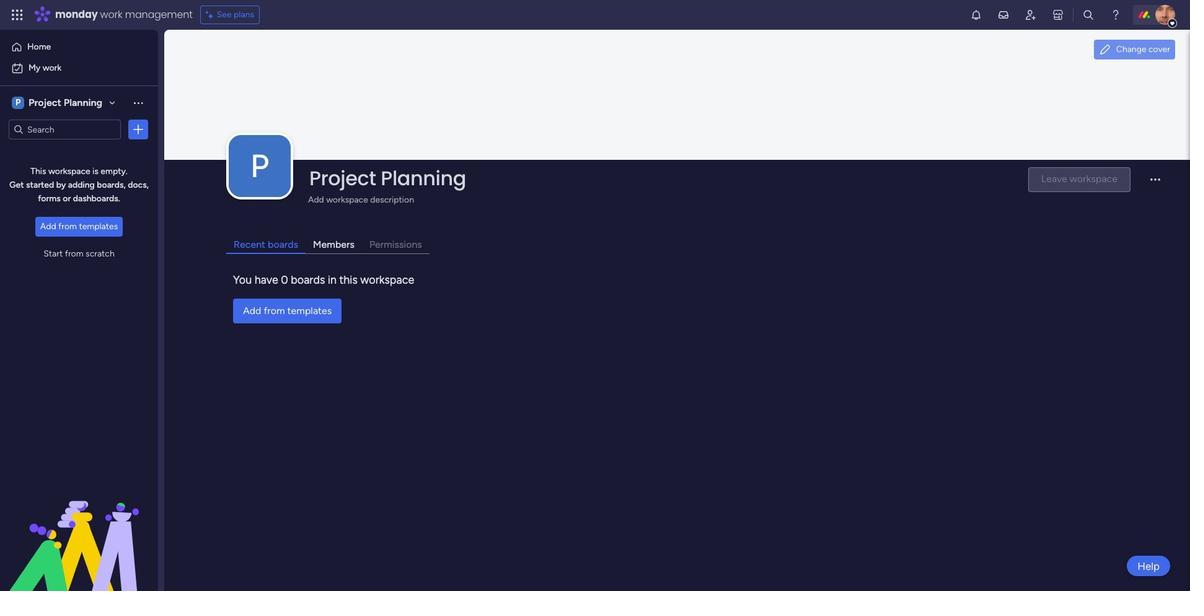 Task type: describe. For each thing, give the bounding box(es) containing it.
1 vertical spatial planning
[[381, 164, 466, 192]]

permissions
[[369, 239, 422, 250]]

help image
[[1110, 9, 1122, 21]]

project inside the workspace selection element
[[29, 97, 61, 108]]

2 vertical spatial add
[[243, 305, 261, 317]]

see plans button
[[200, 6, 260, 24]]

recent
[[234, 239, 265, 250]]

workspace options image
[[132, 97, 144, 109]]

options image
[[132, 123, 144, 136]]

recent boards
[[234, 239, 298, 250]]

workspace selection element
[[12, 95, 104, 110]]

help
[[1138, 560, 1160, 572]]

see
[[217, 9, 232, 20]]

this workspace is empty. get started by adding boards, docs, forms or dashboards.
[[9, 166, 149, 204]]

search everything image
[[1082, 9, 1095, 21]]

this
[[31, 166, 46, 176]]

select product image
[[11, 9, 24, 21]]

monday work management
[[55, 7, 193, 22]]

plans
[[234, 9, 254, 20]]

james peterson image
[[1155, 5, 1175, 25]]

work for my
[[43, 63, 61, 73]]

started
[[26, 179, 54, 190]]

get
[[9, 179, 24, 190]]

is
[[92, 166, 98, 176]]

p for workspace icon
[[15, 97, 21, 108]]

Project Planning field
[[306, 164, 1018, 192]]

cover
[[1149, 44, 1170, 55]]

change cover
[[1116, 44, 1170, 55]]

0 vertical spatial boards
[[268, 239, 298, 250]]

0 vertical spatial from
[[58, 221, 77, 232]]

invite members image
[[1025, 9, 1037, 21]]

0 horizontal spatial add
[[40, 221, 56, 232]]

2 vertical spatial workspace
[[360, 273, 414, 287]]

workspace for this
[[48, 166, 90, 176]]

0 vertical spatial add from templates button
[[35, 217, 123, 236]]

workspace image
[[12, 96, 24, 110]]

scratch
[[86, 248, 114, 259]]

management
[[125, 7, 193, 22]]

description
[[370, 195, 414, 205]]

1 vertical spatial project
[[309, 164, 376, 192]]



Task type: vqa. For each thing, say whether or not it's contained in the screenshot.
leftmost Project
yes



Task type: locate. For each thing, give the bounding box(es) containing it.
p button
[[229, 135, 291, 197]]

in
[[328, 273, 337, 287]]

boards right 0
[[291, 273, 325, 287]]

0 vertical spatial project
[[29, 97, 61, 108]]

work for monday
[[100, 7, 122, 22]]

adding
[[68, 179, 95, 190]]

or
[[63, 193, 71, 204]]

add up members
[[308, 195, 324, 205]]

p for workspace image
[[250, 147, 269, 185]]

1 horizontal spatial work
[[100, 7, 122, 22]]

add up start
[[40, 221, 56, 232]]

0 horizontal spatial project
[[29, 97, 61, 108]]

by
[[56, 179, 66, 190]]

templates down you have 0 boards in this workspace
[[287, 305, 332, 317]]

project planning
[[29, 97, 102, 108], [309, 164, 466, 192]]

workspace down the permissions
[[360, 273, 414, 287]]

0 horizontal spatial templates
[[79, 221, 118, 232]]

1 horizontal spatial add from templates
[[243, 305, 332, 317]]

from down have
[[264, 305, 285, 317]]

p
[[15, 97, 21, 108], [250, 147, 269, 185]]

templates up scratch
[[79, 221, 118, 232]]

1 horizontal spatial templates
[[287, 305, 332, 317]]

0 vertical spatial planning
[[64, 97, 102, 108]]

project planning up search in workspace 'field'
[[29, 97, 102, 108]]

1 horizontal spatial p
[[250, 147, 269, 185]]

project
[[29, 97, 61, 108], [309, 164, 376, 192]]

dashboards.
[[73, 193, 120, 204]]

Search in workspace field
[[26, 122, 104, 137]]

from inside button
[[65, 248, 83, 259]]

1 vertical spatial add from templates button
[[233, 299, 342, 323]]

1 vertical spatial add
[[40, 221, 56, 232]]

workspace inside this workspace is empty. get started by adding boards, docs, forms or dashboards.
[[48, 166, 90, 176]]

home link
[[7, 37, 151, 57]]

add down you
[[243, 305, 261, 317]]

from right start
[[65, 248, 83, 259]]

monday marketplace image
[[1052, 9, 1064, 21]]

1 horizontal spatial project
[[309, 164, 376, 192]]

my
[[29, 63, 40, 73]]

1 vertical spatial project planning
[[309, 164, 466, 192]]

1 horizontal spatial planning
[[381, 164, 466, 192]]

lottie animation element
[[0, 466, 158, 591]]

forms
[[38, 193, 61, 204]]

project up add workspace description
[[309, 164, 376, 192]]

update feed image
[[997, 9, 1010, 21]]

0 horizontal spatial project planning
[[29, 97, 102, 108]]

work right monday
[[100, 7, 122, 22]]

1 horizontal spatial project planning
[[309, 164, 466, 192]]

work
[[100, 7, 122, 22], [43, 63, 61, 73]]

1 vertical spatial add from templates
[[243, 305, 332, 317]]

workspace up by
[[48, 166, 90, 176]]

p inside icon
[[15, 97, 21, 108]]

work inside option
[[43, 63, 61, 73]]

v2 ellipsis image
[[1150, 179, 1160, 189]]

workspace left description
[[326, 195, 368, 205]]

home
[[27, 42, 51, 52]]

1 vertical spatial p
[[250, 147, 269, 185]]

notifications image
[[970, 9, 982, 21]]

boards
[[268, 239, 298, 250], [291, 273, 325, 287]]

0 horizontal spatial p
[[15, 97, 21, 108]]

workspace image
[[229, 135, 291, 197]]

project right workspace icon
[[29, 97, 61, 108]]

0 vertical spatial add from templates
[[40, 221, 118, 232]]

my work option
[[7, 58, 151, 78]]

members
[[313, 239, 355, 250]]

add from templates up the start from scratch at the top of page
[[40, 221, 118, 232]]

1 vertical spatial workspace
[[326, 195, 368, 205]]

0 vertical spatial templates
[[79, 221, 118, 232]]

project planning inside the workspace selection element
[[29, 97, 102, 108]]

planning inside the workspace selection element
[[64, 97, 102, 108]]

0 vertical spatial work
[[100, 7, 122, 22]]

work right my
[[43, 63, 61, 73]]

help button
[[1127, 556, 1170, 576]]

0 horizontal spatial work
[[43, 63, 61, 73]]

add
[[308, 195, 324, 205], [40, 221, 56, 232], [243, 305, 261, 317]]

planning up search in workspace 'field'
[[64, 97, 102, 108]]

1 horizontal spatial add
[[243, 305, 261, 317]]

add from templates button down 0
[[233, 299, 342, 323]]

my work
[[29, 63, 61, 73]]

1 vertical spatial boards
[[291, 273, 325, 287]]

this
[[339, 273, 358, 287]]

home option
[[7, 37, 151, 57]]

2 horizontal spatial add
[[308, 195, 324, 205]]

you have 0 boards in this workspace
[[233, 273, 414, 287]]

boards right recent at the top
[[268, 239, 298, 250]]

templates
[[79, 221, 118, 232], [287, 305, 332, 317]]

add workspace description
[[308, 195, 414, 205]]

1 vertical spatial templates
[[287, 305, 332, 317]]

change
[[1116, 44, 1146, 55]]

add from templates
[[40, 221, 118, 232], [243, 305, 332, 317]]

planning
[[64, 97, 102, 108], [381, 164, 466, 192]]

add from templates down 0
[[243, 305, 332, 317]]

1 vertical spatial work
[[43, 63, 61, 73]]

start
[[44, 248, 63, 259]]

0 vertical spatial add
[[308, 195, 324, 205]]

empty.
[[101, 166, 128, 176]]

1 horizontal spatial add from templates button
[[233, 299, 342, 323]]

my work link
[[7, 58, 151, 78]]

from
[[58, 221, 77, 232], [65, 248, 83, 259], [264, 305, 285, 317]]

see plans
[[217, 9, 254, 20]]

lottie animation image
[[0, 466, 158, 591]]

add from templates button up the start from scratch at the top of page
[[35, 217, 123, 236]]

monday
[[55, 7, 98, 22]]

start from scratch button
[[35, 244, 123, 264]]

0
[[281, 273, 288, 287]]

0 horizontal spatial add from templates
[[40, 221, 118, 232]]

start from scratch
[[44, 248, 114, 259]]

0 vertical spatial project planning
[[29, 97, 102, 108]]

change cover button
[[1094, 40, 1175, 60]]

p inside image
[[250, 147, 269, 185]]

0 vertical spatial p
[[15, 97, 21, 108]]

you
[[233, 273, 252, 287]]

add from templates button
[[35, 217, 123, 236], [233, 299, 342, 323]]

from down or
[[58, 221, 77, 232]]

have
[[255, 273, 278, 287]]

docs,
[[128, 179, 149, 190]]

0 horizontal spatial planning
[[64, 97, 102, 108]]

1 vertical spatial from
[[65, 248, 83, 259]]

planning up description
[[381, 164, 466, 192]]

workspace
[[48, 166, 90, 176], [326, 195, 368, 205], [360, 273, 414, 287]]

0 horizontal spatial add from templates button
[[35, 217, 123, 236]]

boards,
[[97, 179, 126, 190]]

2 vertical spatial from
[[264, 305, 285, 317]]

0 vertical spatial workspace
[[48, 166, 90, 176]]

project planning up description
[[309, 164, 466, 192]]

workspace for add
[[326, 195, 368, 205]]



